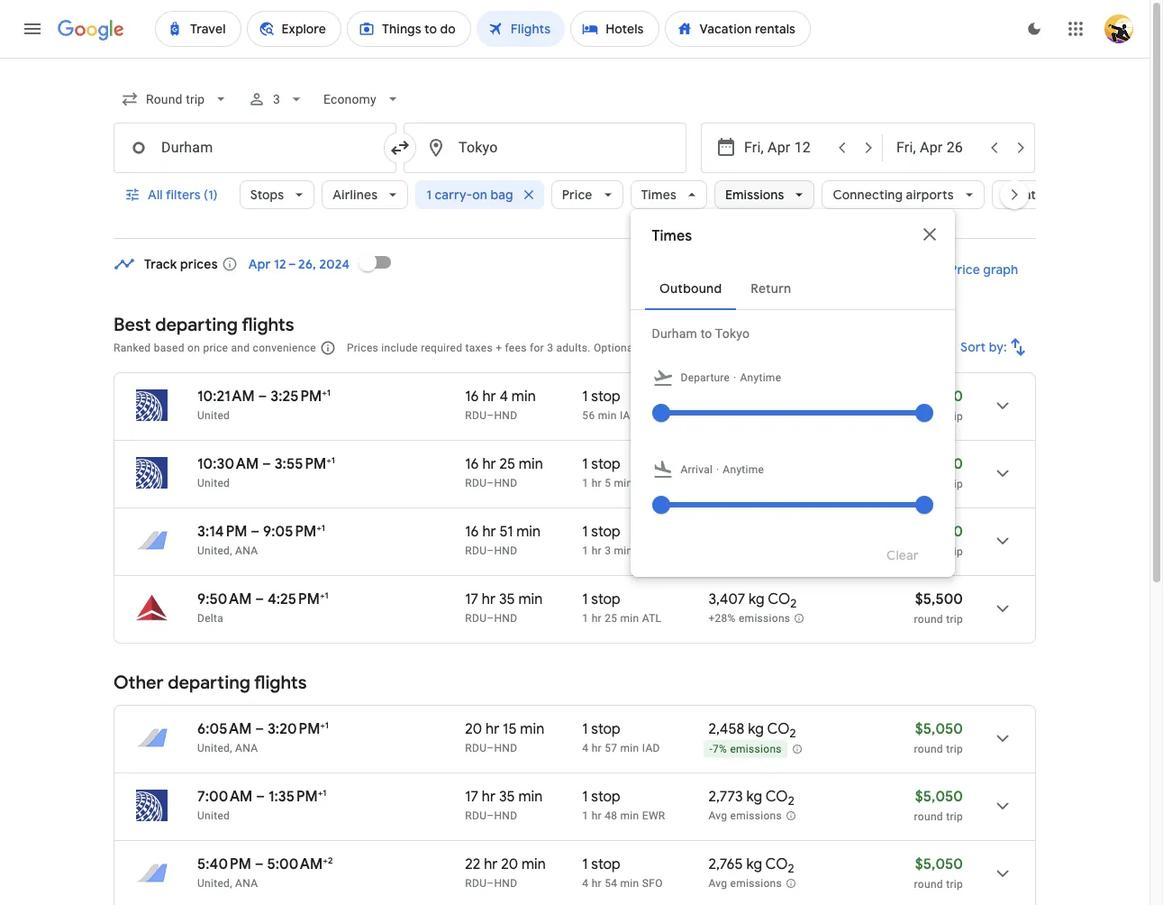 Task type: vqa. For each thing, say whether or not it's contained in the screenshot.
6:05 AM
yes



Task type: locate. For each thing, give the bounding box(es) containing it.
+ for 3:25 pm
[[322, 387, 327, 398]]

min inside 1 stop 4 hr 57 min iad
[[621, 742, 640, 755]]

0 vertical spatial iad
[[620, 409, 638, 422]]

0 vertical spatial price
[[562, 187, 593, 203]]

round for 3,407
[[915, 613, 944, 626]]

trip left flight details. leaves raleigh-durham international airport at 6:05 am on friday, april 12 and arrives at haneda airport at 3:20 pm on saturday, april 13. image
[[947, 743, 964, 756]]

united, ana down 6:05 am "text field"
[[197, 742, 258, 755]]

kg for 3,407
[[749, 591, 765, 609]]

16 down 16 hr 4 min rdu – hnd
[[465, 455, 479, 473]]

0 horizontal spatial and
[[231, 342, 250, 354]]

0 vertical spatial ana
[[235, 545, 258, 557]]

flight details. leaves raleigh-durham international airport at 7:00 am on friday, april 12 and arrives at haneda airport at 1:35 pm on saturday, april 13. image
[[982, 784, 1025, 828]]

2 horizontal spatial 3
[[605, 545, 611, 557]]

kg inside 2,773 kg co 2
[[747, 788, 763, 806]]

total duration 20 hr 15 min. element
[[465, 720, 583, 741]]

co right 2,773 on the bottom of page
[[766, 788, 789, 806]]

2,710 kg co 2
[[709, 388, 794, 409]]

1 inside 6:05 am – 3:20 pm + 1
[[325, 719, 329, 731]]

7 round from the top
[[915, 878, 944, 891]]

2 vertical spatial 3
[[605, 545, 611, 557]]

16
[[465, 388, 479, 406], [465, 455, 479, 473], [465, 523, 479, 541]]

total duration 17 hr 35 min. element
[[465, 591, 583, 611], [465, 788, 583, 809]]

iad
[[620, 409, 638, 422], [643, 742, 661, 755]]

4 $5,050 from the top
[[916, 720, 964, 738]]

1 vertical spatial 20
[[501, 856, 519, 874]]

2 vertical spatial 5050 us dollars text field
[[916, 788, 964, 806]]

6:05 am – 3:20 pm + 1
[[197, 719, 329, 738]]

3 avg from the top
[[709, 810, 728, 822]]

hr inside '1 stop 1 hr 5 min ord'
[[592, 477, 602, 490]]

10:21 am – 3:25 pm + 1
[[197, 387, 331, 406]]

3:25 pm
[[271, 388, 322, 406]]

+ for 5:00 am
[[323, 855, 328, 866]]

$5,050 round trip for 2,765
[[915, 856, 964, 891]]

hr down taxes at the left of the page
[[483, 388, 496, 406]]

stops button
[[240, 173, 315, 216]]

0 vertical spatial 35
[[499, 591, 515, 609]]

price
[[562, 187, 593, 203], [950, 261, 981, 278]]

2 stop from the top
[[592, 455, 621, 473]]

departure
[[681, 371, 730, 384]]

co right 2,710
[[765, 388, 788, 406]]

duration button
[[992, 173, 1086, 216]]

kg for 2,597
[[747, 455, 763, 473]]

united down 10:21 am
[[197, 409, 230, 422]]

– right 'departure time: 5:40 pm.' text field
[[255, 856, 264, 874]]

20 inside 20 hr 15 min rdu – hnd
[[465, 720, 483, 738]]

prices
[[347, 342, 379, 354]]

trip
[[947, 410, 964, 423], [947, 478, 964, 490], [947, 545, 964, 558], [947, 613, 964, 626], [947, 743, 964, 756], [947, 811, 964, 823], [947, 878, 964, 891]]

kg right 2,773 on the bottom of page
[[747, 788, 763, 806]]

leaves raleigh-durham international airport at 7:00 am on friday, april 12 and arrives at haneda airport at 1:35 pm on saturday, april 13. element
[[197, 787, 327, 806]]

7 rdu from the top
[[465, 877, 487, 890]]

ana for 5:40 pm
[[235, 877, 258, 890]]

price graph button
[[903, 253, 1033, 286]]

round up 5050 us dollars text box
[[915, 811, 944, 823]]

hr inside 22 hr 20 min rdu – hnd
[[484, 856, 498, 874]]

co
[[765, 388, 788, 406], [766, 455, 789, 473], [768, 591, 791, 609], [768, 720, 790, 738], [766, 788, 789, 806], [766, 856, 788, 874]]

1 inside 10:30 am – 3:55 pm + 1
[[332, 454, 335, 466]]

hr down 16 hr 4 min rdu – hnd
[[483, 455, 496, 473]]

1 5050 us dollars text field from the top
[[916, 455, 964, 473]]

– inside 22 hr 20 min rdu – hnd
[[487, 877, 494, 890]]

stop inside 1 stop 4 hr 54 min sfo
[[592, 856, 621, 874]]

emissions down 2,710 kg co 2
[[731, 409, 783, 422]]

hnd inside 16 hr 51 min rdu – hnd
[[494, 545, 518, 557]]

2 $5,050 from the top
[[916, 455, 964, 473]]

0 horizontal spatial price
[[562, 187, 593, 203]]

rdu for 3:25 pm
[[465, 409, 487, 422]]

1 vertical spatial ana
[[235, 742, 258, 755]]

1 vertical spatial united
[[197, 477, 230, 490]]

min inside 20 hr 15 min rdu – hnd
[[521, 720, 545, 738]]

None field
[[114, 83, 237, 115], [317, 83, 409, 115], [114, 83, 237, 115], [317, 83, 409, 115]]

1 35 from the top
[[499, 591, 515, 609]]

0 vertical spatial 20
[[465, 720, 483, 738]]

price for price
[[562, 187, 593, 203]]

layover (1 of 1) is a 1 hr 25 min layover at hartsfield-jackson atlanta international airport in atlanta. element
[[583, 611, 700, 626]]

departing for best
[[155, 314, 238, 336]]

2 1 stop flight. element from the top
[[583, 455, 621, 476]]

2 vertical spatial 16
[[465, 523, 479, 541]]

learn more about ranking image
[[320, 340, 336, 356]]

round left the flight details. leaves raleigh-durham international airport at 10:30 am on friday, april 12 and arrives at haneda airport at 3:55 pm on saturday, april 13. image
[[915, 478, 944, 490]]

atl
[[643, 612, 662, 625]]

0 vertical spatial departing
[[155, 314, 238, 336]]

connecting airports
[[833, 187, 955, 203]]

stop for 3,407
[[592, 591, 621, 609]]

0 vertical spatial 17
[[465, 591, 479, 609]]

on inside popup button
[[473, 187, 488, 203]]

4 trip from the top
[[947, 613, 964, 626]]

price graph
[[950, 261, 1019, 278]]

1 vertical spatial 5050 us dollars text field
[[916, 720, 964, 738]]

$5,050 round trip up the 5500 us dollars text box
[[915, 523, 964, 558]]

5050 us dollars text field down "sort"
[[916, 388, 964, 406]]

price inside popup button
[[562, 187, 593, 203]]

1 inside 1 carry-on bag popup button
[[427, 187, 432, 203]]

1 horizontal spatial price
[[950, 261, 981, 278]]

1 down 56
[[583, 455, 588, 473]]

5:00 am
[[267, 856, 323, 874]]

rdu down total duration 16 hr 51 min. element
[[465, 545, 487, 557]]

4 hnd from the top
[[494, 612, 518, 625]]

2,597 kg co avg emissions
[[709, 455, 789, 490]]

1 vertical spatial 3
[[547, 342, 554, 354]]

7:00 am
[[197, 788, 253, 806]]

rdu inside 20 hr 15 min rdu – hnd
[[465, 742, 487, 755]]

0 vertical spatial 3
[[273, 92, 281, 106]]

2,597
[[709, 455, 744, 473]]

6 $5,050 round trip from the top
[[915, 856, 964, 891]]

1 vertical spatial bag
[[705, 342, 723, 354]]

co inside 2,597 kg co avg emissions
[[766, 455, 789, 473]]

2 hnd from the top
[[494, 477, 518, 490]]

1 inside 1 stop 4 hr 54 min sfo
[[583, 856, 588, 874]]

2 right 5:00 am
[[328, 855, 333, 866]]

4
[[500, 388, 509, 406], [583, 742, 589, 755], [583, 877, 589, 890]]

+ inside "5:40 pm – 5:00 am + 2"
[[323, 855, 328, 866]]

ranked
[[114, 342, 151, 354]]

1 ana from the top
[[235, 545, 258, 557]]

1 $5,050 round trip from the top
[[915, 388, 964, 423]]

min inside 1 stop 1 hr 3 min
[[614, 545, 633, 557]]

4 down prices include required taxes + fees for 3 adults. optional charges and bag fees
[[500, 388, 509, 406]]

main content containing best departing flights
[[114, 241, 1037, 905]]

3 5050 us dollars text field from the top
[[916, 788, 964, 806]]

2,458
[[709, 720, 745, 738]]

united, ana down 'departure time: 5:40 pm.' text field
[[197, 877, 258, 890]]

layover (1 of 1) is a 56 min layover at dulles international airport in washington. element
[[583, 408, 700, 423]]

emissions for 2,773
[[731, 810, 783, 822]]

0 vertical spatial 4
[[500, 388, 509, 406]]

3 rdu from the top
[[465, 545, 487, 557]]

2 vertical spatial united,
[[197, 877, 232, 890]]

– left the 3:20 pm
[[255, 720, 264, 738]]

2 $5,050 round trip from the top
[[915, 455, 964, 490]]

trip down $5,500
[[947, 613, 964, 626]]

Arrival time: 3:20 PM on  Saturday, April 13. text field
[[268, 719, 329, 738]]

7 hnd from the top
[[494, 877, 518, 890]]

16 inside 16 hr 51 min rdu – hnd
[[465, 523, 479, 541]]

1 stop flight. element up 54 at the right
[[583, 856, 621, 876]]

5500 US dollars text field
[[916, 591, 964, 609]]

hr down 16 hr 51 min rdu – hnd
[[482, 591, 496, 609]]

1 $5,050 from the top
[[916, 388, 964, 406]]

1 vertical spatial 5050 us dollars text field
[[916, 523, 964, 541]]

4 avg from the top
[[709, 877, 728, 890]]

united, down 6:05 am "text field"
[[197, 742, 232, 755]]

0 vertical spatial times
[[642, 187, 677, 203]]

0 horizontal spatial fees
[[505, 342, 527, 354]]

avg for 2,710
[[709, 409, 728, 422]]

co for 2,710
[[765, 388, 788, 406]]

hr inside 16 hr 4 min rdu – hnd
[[483, 388, 496, 406]]

+
[[496, 342, 502, 354], [322, 387, 327, 398], [327, 454, 332, 466], [317, 522, 322, 534], [320, 590, 325, 601], [320, 719, 325, 731], [318, 787, 323, 799], [323, 855, 328, 866]]

2 avg emissions from the top
[[709, 810, 783, 822]]

17
[[465, 591, 479, 609], [465, 788, 479, 806]]

$5,050 round trip left flight details. leaves raleigh-durham international airport at 6:05 am on friday, april 12 and arrives at haneda airport at 3:20 pm on saturday, april 13. image
[[915, 720, 964, 756]]

– inside 7:00 am – 1:35 pm + 1
[[256, 788, 265, 806]]

1 vertical spatial 35
[[499, 788, 515, 806]]

bag down to
[[705, 342, 723, 354]]

1 vertical spatial anytime
[[723, 463, 765, 476]]

0 vertical spatial flights
[[242, 314, 294, 336]]

1 up 56
[[583, 388, 588, 406]]

2 rdu from the top
[[465, 477, 487, 490]]

1 stop 1 hr 5 min ord
[[583, 455, 658, 490]]

$5,050 left flight details. leaves raleigh-durham international airport at 6:05 am on friday, april 12 and arrives at haneda airport at 3:20 pm on saturday, april 13. image
[[916, 720, 964, 738]]

Departure time: 5:40 PM. text field
[[197, 856, 251, 874]]

emissions inside 2,597 kg co avg emissions
[[731, 477, 783, 490]]

hnd inside 16 hr 25 min rdu – hnd
[[494, 477, 518, 490]]

min down 16 hr 51 min rdu – hnd
[[519, 591, 543, 609]]

and right price
[[231, 342, 250, 354]]

5 round from the top
[[915, 743, 944, 756]]

3 united from the top
[[197, 810, 230, 822]]

1 fees from the left
[[505, 342, 527, 354]]

3 round from the top
[[915, 545, 944, 558]]

iad inside 1 stop 56 min iad
[[620, 409, 638, 422]]

1 vertical spatial united,
[[197, 742, 232, 755]]

– right departure time: 3:14 pm. text field
[[251, 523, 260, 541]]

4 round from the top
[[915, 613, 944, 626]]

16 hr 25 min rdu – hnd
[[465, 455, 543, 490]]

co inside 2,773 kg co 2
[[766, 788, 789, 806]]

1 inside 9:50 am – 4:25 pm + 1
[[325, 590, 329, 601]]

co inside 3,407 kg co 2
[[768, 591, 791, 609]]

7 stop from the top
[[592, 856, 621, 874]]

3:20 pm
[[268, 720, 320, 738]]

22
[[465, 856, 481, 874]]

2 total duration 17 hr 35 min. element from the top
[[465, 788, 583, 809]]

2 vertical spatial avg emissions
[[709, 877, 783, 890]]

min inside 1 stop 56 min iad
[[598, 409, 617, 422]]

5 $5,050 from the top
[[916, 788, 964, 806]]

2,710
[[709, 388, 743, 406]]

co right 2,765
[[766, 856, 788, 874]]

1 stop flight. element up 5
[[583, 455, 621, 476]]

4 inside 1 stop 4 hr 57 min iad
[[583, 742, 589, 755]]

5050 US dollars text field
[[916, 856, 964, 874]]

min down for on the top left
[[512, 388, 536, 406]]

fees left for on the top left
[[505, 342, 527, 354]]

4 1 stop flight. element from the top
[[583, 591, 621, 611]]

Return text field
[[897, 124, 980, 172]]

round for 2,773
[[915, 811, 944, 823]]

total duration 17 hr 35 min. element down 20 hr 15 min rdu – hnd
[[465, 788, 583, 809]]

2 17 from the top
[[465, 788, 479, 806]]

1 stop 1 hr 25 min atl
[[583, 591, 662, 625]]

layover (1 of 1) is a 1 hr 5 min layover at o'hare international airport in chicago. element
[[583, 476, 700, 490]]

5 rdu from the top
[[465, 742, 487, 755]]

ana
[[235, 545, 258, 557], [235, 742, 258, 755], [235, 877, 258, 890]]

stop inside 1 stop 1 hr 25 min atl
[[592, 591, 621, 609]]

5050 us dollars text field left flight details. leaves raleigh-durham international airport at 6:05 am on friday, april 12 and arrives at haneda airport at 3:20 pm on saturday, april 13. image
[[916, 720, 964, 738]]

0 vertical spatial united
[[197, 409, 230, 422]]

1 16 from the top
[[465, 388, 479, 406]]

round left flight details. leaves raleigh-durham international airport at 6:05 am on friday, april 12 and arrives at haneda airport at 3:20 pm on saturday, april 13. image
[[915, 743, 944, 756]]

16 for 16 hr 4 min
[[465, 388, 479, 406]]

1 inside 10:21 am – 3:25 pm + 1
[[327, 387, 331, 398]]

bag
[[491, 187, 514, 203], [705, 342, 723, 354]]

– up 22 hr 20 min rdu – hnd
[[487, 810, 494, 822]]

5 trip from the top
[[947, 743, 964, 756]]

5050 US dollars text field
[[916, 388, 964, 406], [916, 523, 964, 541]]

sort by:
[[961, 339, 1008, 355]]

rdu inside 16 hr 25 min rdu – hnd
[[465, 477, 487, 490]]

6 rdu from the top
[[465, 810, 487, 822]]

3 inside "popup button"
[[273, 92, 281, 106]]

leaves raleigh-durham international airport at 3:14 pm on friday, april 12 and arrives at haneda airport at 9:05 pm on saturday, april 13. element
[[197, 522, 325, 541]]

16 inside 16 hr 25 min rdu – hnd
[[465, 455, 479, 473]]

1 vertical spatial 17
[[465, 788, 479, 806]]

min right 15
[[521, 720, 545, 738]]

hnd inside 16 hr 4 min rdu – hnd
[[494, 409, 518, 422]]

16 inside 16 hr 4 min rdu – hnd
[[465, 388, 479, 406]]

3 hnd from the top
[[494, 545, 518, 557]]

 image
[[717, 461, 720, 479]]

Departure time: 9:50 AM. text field
[[197, 591, 252, 609]]

on
[[473, 187, 488, 203], [188, 342, 200, 354]]

1 avg from the top
[[709, 409, 728, 422]]

1 stop flight. element for 2,765
[[583, 856, 621, 876]]

5 $5,050 round trip from the top
[[915, 788, 964, 823]]

1 17 from the top
[[465, 591, 479, 609]]

stop inside 1 stop 1 hr 3 min
[[592, 523, 621, 541]]

0 vertical spatial on
[[473, 187, 488, 203]]

1 horizontal spatial 3
[[547, 342, 554, 354]]

avg emissions for 2,765
[[709, 877, 783, 890]]

iad right 56
[[620, 409, 638, 422]]

round inside $5,500 round trip
[[915, 613, 944, 626]]

1 inside 1 stop 56 min iad
[[583, 388, 588, 406]]

2 inside 3,407 kg co 2
[[791, 596, 797, 611]]

5050 us dollars text field left flight details. leaves raleigh-durham international airport at 3:14 pm on friday, april 12 and arrives at haneda airport at 9:05 pm on saturday, april 13. icon
[[916, 523, 964, 541]]

taxes
[[466, 342, 493, 354]]

+ inside 10:21 am – 3:25 pm + 1
[[322, 387, 327, 398]]

min inside 1 stop 1 hr 25 min atl
[[621, 612, 640, 625]]

rdu inside 22 hr 20 min rdu – hnd
[[465, 877, 487, 890]]

price for price graph
[[950, 261, 981, 278]]

17 hr 35 min rdu – hnd for 4:25 pm
[[465, 591, 543, 625]]

2 for 2,458
[[790, 726, 797, 741]]

anytime right arrival
[[723, 463, 765, 476]]

20 right 22
[[501, 856, 519, 874]]

rdu inside 16 hr 4 min rdu – hnd
[[465, 409, 487, 422]]

– inside 16 hr 4 min rdu – hnd
[[487, 409, 494, 422]]

trip inside $5,500 round trip
[[947, 613, 964, 626]]

1 stop flight. element up 57
[[583, 720, 621, 741]]

hr left 54 at the right
[[592, 877, 602, 890]]

7 trip from the top
[[947, 878, 964, 891]]

$5,050
[[916, 388, 964, 406], [916, 455, 964, 473], [916, 523, 964, 541], [916, 720, 964, 738], [916, 788, 964, 806], [916, 856, 964, 874]]

6 round from the top
[[915, 811, 944, 823]]

1 17 hr 35 min rdu – hnd from the top
[[465, 591, 543, 625]]

0 vertical spatial united, ana
[[197, 545, 258, 557]]

flight details. leaves raleigh-durham international airport at 9:50 am on friday, april 12 and arrives at haneda airport at 4:25 pm on saturday, april 13. image
[[982, 587, 1025, 630]]

0 horizontal spatial iad
[[620, 409, 638, 422]]

2 16 from the top
[[465, 455, 479, 473]]

16 for 16 hr 25 min
[[465, 455, 479, 473]]

by:
[[990, 339, 1008, 355]]

trip left the flight details. leaves raleigh-durham international airport at 10:30 am on friday, april 12 and arrives at haneda airport at 3:55 pm on saturday, april 13. image
[[947, 478, 964, 490]]

hnd down 51
[[494, 545, 518, 557]]

0 vertical spatial 17 hr 35 min rdu – hnd
[[465, 591, 543, 625]]

4 stop from the top
[[592, 591, 621, 609]]

1 total duration 17 hr 35 min. element from the top
[[465, 591, 583, 611]]

trip for 3,407
[[947, 613, 964, 626]]

stop for 2,458
[[592, 720, 621, 738]]

trip left flight details. leaves raleigh-durham international airport at 7:00 am on friday, april 12 and arrives at haneda airport at 1:35 pm on saturday, april 13. image
[[947, 811, 964, 823]]

emissions for 2,765
[[731, 877, 783, 890]]

rdu for 5:00 am
[[465, 877, 487, 890]]

on inside main content
[[188, 342, 200, 354]]

united, down 'departure time: 5:40 pm.' text field
[[197, 877, 232, 890]]

5050 US dollars text field
[[916, 455, 964, 473], [916, 720, 964, 738], [916, 788, 964, 806]]

on for based
[[188, 342, 200, 354]]

2,773 kg co 2
[[709, 788, 795, 809]]

avg emissions
[[709, 409, 783, 422], [709, 810, 783, 822], [709, 877, 783, 890]]

17 hr 35 min rdu – hnd up total duration 22 hr 20 min. "element"
[[465, 788, 543, 822]]

round for 2,765
[[915, 878, 944, 891]]

5 hnd from the top
[[494, 742, 518, 755]]

5050 us dollars text field for 2,710
[[916, 455, 964, 473]]

united for 10:21 am
[[197, 409, 230, 422]]

airlines button
[[322, 173, 409, 216]]

1 vertical spatial 16
[[465, 455, 479, 473]]

hnd for 4:25 pm
[[494, 612, 518, 625]]

stop
[[592, 388, 621, 406], [592, 455, 621, 473], [592, 523, 621, 541], [592, 591, 621, 609], [592, 720, 621, 738], [592, 788, 621, 806], [592, 856, 621, 874]]

round up the 5500 us dollars text box
[[915, 545, 944, 558]]

stop inside 1 stop 56 min iad
[[592, 388, 621, 406]]

Departure time: 10:21 AM. text field
[[197, 388, 255, 406]]

57
[[605, 742, 618, 755]]

– left 3:25 pm
[[258, 388, 267, 406]]

stop inside '1 stop 1 hr 5 min ord'
[[592, 455, 621, 473]]

total duration 16 hr 25 min. element
[[465, 455, 583, 476]]

1 vertical spatial on
[[188, 342, 200, 354]]

5050 us dollars text field left the flight details. leaves raleigh-durham international airport at 10:30 am on friday, april 12 and arrives at haneda airport at 3:55 pm on saturday, april 13. image
[[916, 455, 964, 473]]

stop for 2,765
[[592, 856, 621, 874]]

+ inside 9:50 am – 4:25 pm + 1
[[320, 590, 325, 601]]

kg inside 2,765 kg co 2
[[747, 856, 763, 874]]

1 stop flight. element down 5
[[583, 523, 621, 544]]

2 united, ana from the top
[[197, 742, 258, 755]]

1 horizontal spatial 20
[[501, 856, 519, 874]]

avg down 2,773 on the bottom of page
[[709, 810, 728, 822]]

united for 10:30 am
[[197, 477, 230, 490]]

flights
[[242, 314, 294, 336], [254, 672, 307, 694]]

1 vertical spatial 17 hr 35 min rdu – hnd
[[465, 788, 543, 822]]

1 hnd from the top
[[494, 409, 518, 422]]

6 hnd from the top
[[494, 810, 518, 822]]

kg inside 2,597 kg co avg emissions
[[747, 455, 763, 473]]

5:40 pm – 5:00 am + 2
[[197, 855, 333, 874]]

hnd down 16 hr 51 min rdu – hnd
[[494, 612, 518, 625]]

2 inside 2,773 kg co 2
[[789, 794, 795, 809]]

4 $5,050 round trip from the top
[[915, 720, 964, 756]]

0 vertical spatial total duration 17 hr 35 min. element
[[465, 591, 583, 611]]

51
[[500, 523, 513, 541]]

0 horizontal spatial on
[[188, 342, 200, 354]]

rdu inside 16 hr 51 min rdu – hnd
[[465, 545, 487, 557]]

1 stop flight. element for 2,458
[[583, 720, 621, 741]]

round for 2,710
[[915, 410, 944, 423]]

flights for best departing flights
[[242, 314, 294, 336]]

2 vertical spatial ana
[[235, 877, 258, 890]]

Departure time: 6:05 AM. text field
[[197, 720, 252, 738]]

3 16 from the top
[[465, 523, 479, 541]]

– down "total duration 16 hr 25 min." element
[[487, 477, 494, 490]]

2 inside "5:40 pm – 5:00 am + 2"
[[328, 855, 333, 866]]

2 inside '2,458 kg co 2'
[[790, 726, 797, 741]]

– inside 16 hr 25 min rdu – hnd
[[487, 477, 494, 490]]

4 rdu from the top
[[465, 612, 487, 625]]

kg right 2,710
[[746, 388, 762, 406]]

hnd inside 20 hr 15 min rdu – hnd
[[494, 742, 518, 755]]

anytime up 2,710 kg co 2
[[741, 371, 782, 384]]

stop inside 1 stop 4 hr 57 min iad
[[592, 720, 621, 738]]

0 vertical spatial 5050 us dollars text field
[[916, 388, 964, 406]]

1 horizontal spatial on
[[473, 187, 488, 203]]

0 vertical spatial bag
[[491, 187, 514, 203]]

emissions for 2,710
[[731, 409, 783, 422]]

rdu down 16 hr 51 min rdu – hnd
[[465, 612, 487, 625]]

close dialog image
[[919, 224, 941, 245]]

all filters (1)
[[148, 187, 218, 203]]

kg up +28% emissions on the bottom right
[[749, 591, 765, 609]]

other departing flights
[[114, 672, 307, 694]]

2024
[[320, 256, 350, 272]]

3 avg emissions from the top
[[709, 877, 783, 890]]

Arrival time: 4:25 PM on  Saturday, April 13. text field
[[268, 590, 329, 609]]

leaves raleigh-durham international airport at 10:30 am on friday, april 12 and arrives at haneda airport at 3:55 pm on saturday, april 13. element
[[197, 454, 335, 473]]

kg
[[746, 388, 762, 406], [747, 455, 763, 473], [749, 591, 765, 609], [749, 720, 765, 738], [747, 788, 763, 806], [747, 856, 763, 874]]

2 vertical spatial united
[[197, 810, 230, 822]]

2 united, from the top
[[197, 742, 232, 755]]

1 united from the top
[[197, 409, 230, 422]]

+ inside 6:05 am – 3:20 pm + 1
[[320, 719, 325, 731]]

0 horizontal spatial bag
[[491, 187, 514, 203]]

bag right carry-
[[491, 187, 514, 203]]

1 trip from the top
[[947, 410, 964, 423]]

1 right 9:05 pm
[[322, 522, 325, 534]]

0 vertical spatial 25
[[500, 455, 516, 473]]

total duration 17 hr 35 min. element for 3,407
[[465, 591, 583, 611]]

1 vertical spatial total duration 17 hr 35 min. element
[[465, 788, 583, 809]]

5 stop from the top
[[592, 720, 621, 738]]

avg down 2,597
[[709, 477, 728, 490]]

all filters (1) button
[[114, 173, 232, 216]]

-
[[710, 743, 713, 756]]

1 united, ana from the top
[[197, 545, 258, 557]]

1 united, from the top
[[197, 545, 232, 557]]

0 horizontal spatial 20
[[465, 720, 483, 738]]

co up '-7% emissions'
[[768, 720, 790, 738]]

17 up 22
[[465, 788, 479, 806]]

hnd down total duration 22 hr 20 min. "element"
[[494, 877, 518, 890]]

0 vertical spatial united,
[[197, 545, 232, 557]]

2 ana from the top
[[235, 742, 258, 755]]

3 united, ana from the top
[[197, 877, 258, 890]]

2 for 2,765
[[788, 861, 795, 877]]

+ inside 10:30 am – 3:55 pm + 1
[[327, 454, 332, 466]]

kg inside 3,407 kg co 2
[[749, 591, 765, 609]]

6 trip from the top
[[947, 811, 964, 823]]

hr inside 1 stop 1 hr 48 min ewr
[[592, 810, 602, 822]]

2 united from the top
[[197, 477, 230, 490]]

1 horizontal spatial 25
[[605, 612, 618, 625]]

kg up '-7% emissions'
[[749, 720, 765, 738]]

1 1 stop flight. element from the top
[[583, 388, 621, 408]]

1 and from the left
[[231, 342, 250, 354]]

1 avg emissions from the top
[[709, 409, 783, 422]]

trip for 2,765
[[947, 878, 964, 891]]

change appearance image
[[1013, 7, 1057, 50]]

1 horizontal spatial iad
[[643, 742, 661, 755]]

$5,050 round trip for 2,710
[[915, 388, 964, 423]]

+ inside 3:14 pm – 9:05 pm + 1
[[317, 522, 322, 534]]

6 stop from the top
[[592, 788, 621, 806]]

connecting airports button
[[823, 173, 985, 216]]

1 vertical spatial avg emissions
[[709, 810, 783, 822]]

1
[[427, 187, 432, 203], [327, 387, 331, 398], [583, 388, 588, 406], [332, 454, 335, 466], [583, 455, 588, 473], [583, 477, 589, 490], [322, 522, 325, 534], [583, 523, 588, 541], [583, 545, 589, 557], [325, 590, 329, 601], [583, 591, 588, 609], [583, 612, 589, 625], [325, 719, 329, 731], [583, 720, 588, 738], [323, 787, 327, 799], [583, 788, 588, 806], [583, 810, 589, 822], [583, 856, 588, 874]]

– inside 16 hr 51 min rdu – hnd
[[487, 545, 494, 557]]

5 1 stop flight. element from the top
[[583, 720, 621, 741]]

2,765
[[709, 856, 743, 874]]

1 stop flight. element
[[583, 388, 621, 408], [583, 455, 621, 476], [583, 523, 621, 544], [583, 591, 621, 611], [583, 720, 621, 741], [583, 788, 621, 809], [583, 856, 621, 876]]

None search field
[[114, 78, 1086, 577]]

– left 4:25 pm
[[255, 591, 264, 609]]

– inside 20 hr 15 min rdu – hnd
[[487, 742, 494, 755]]

stop up the layover (1 of 1) is a 1 hr 3 min layover at o'hare international airport in chicago. element
[[592, 523, 621, 541]]

6 1 stop flight. element from the top
[[583, 788, 621, 809]]

1 stop flight. element up 56
[[583, 388, 621, 408]]

2 avg from the top
[[709, 477, 728, 490]]

2,773
[[709, 788, 743, 806]]

5050 us dollars text field left flight details. leaves raleigh-durham international airport at 7:00 am on friday, april 12 and arrives at haneda airport at 1:35 pm on saturday, april 13. image
[[916, 788, 964, 806]]

avg for 2,773
[[709, 810, 728, 822]]

main content
[[114, 241, 1037, 905]]

9:05 pm
[[263, 523, 317, 541]]

1 vertical spatial iad
[[643, 742, 661, 755]]

7 1 stop flight. element from the top
[[583, 856, 621, 876]]

avg emissions down 2,710 kg co 2
[[709, 409, 783, 422]]

trip for 2,773
[[947, 811, 964, 823]]

2 for 3,407
[[791, 596, 797, 611]]

round down $5,500
[[915, 613, 944, 626]]

3 stop from the top
[[592, 523, 621, 541]]

united, for 6:05 am
[[197, 742, 232, 755]]

emissions button
[[715, 173, 815, 216]]

kg right 2,597
[[747, 455, 763, 473]]

5:40 pm
[[197, 856, 251, 874]]

+ down 'arrival time: 1:35 pm on  saturday, april 13.' text box
[[323, 855, 328, 866]]

1 vertical spatial price
[[950, 261, 981, 278]]

avg emissions for 2,773
[[709, 810, 783, 822]]

ranked based on price and convenience
[[114, 342, 316, 354]]

2 fees from the left
[[726, 342, 748, 354]]

hr left 15
[[486, 720, 500, 738]]

1 stop from the top
[[592, 388, 621, 406]]

20 left 15
[[465, 720, 483, 738]]

1 rdu from the top
[[465, 409, 487, 422]]

1 horizontal spatial fees
[[726, 342, 748, 354]]

0 horizontal spatial 3
[[273, 92, 281, 106]]

None text field
[[114, 123, 397, 173], [404, 123, 687, 173], [114, 123, 397, 173], [404, 123, 687, 173]]

1 vertical spatial 4
[[583, 742, 589, 755]]

2 17 hr 35 min rdu – hnd from the top
[[465, 788, 543, 822]]

1 left carry-
[[427, 187, 432, 203]]

1 vertical spatial departing
[[168, 672, 250, 694]]

0 vertical spatial avg emissions
[[709, 409, 783, 422]]

ana for 3:14 pm
[[235, 545, 258, 557]]

flight details. leaves raleigh-durham international airport at 3:14 pm on friday, april 12 and arrives at haneda airport at 9:05 pm on saturday, april 13. image
[[982, 519, 1025, 563]]

co up +28% emissions on the bottom right
[[768, 591, 791, 609]]

+ up 'arrival time: 1:35 pm on  saturday, april 13.' text box
[[320, 719, 325, 731]]

Departure time: 7:00 AM. text field
[[197, 788, 253, 806]]

0 vertical spatial 16
[[465, 388, 479, 406]]

$5,050 down "sort"
[[916, 388, 964, 406]]

flight details. leaves raleigh-durham international airport at 5:40 pm on friday, april 12 and arrives at haneda airport at 5:00 am on sunday, april 14. image
[[982, 852, 1025, 895]]

hnd inside 22 hr 20 min rdu – hnd
[[494, 877, 518, 890]]

$5,050 for 2,710
[[916, 388, 964, 406]]

1 vertical spatial times
[[652, 227, 693, 245]]

arrival
[[681, 463, 713, 476]]

co for 2,765
[[766, 856, 788, 874]]

0 horizontal spatial 25
[[500, 455, 516, 473]]

united, for 5:40 pm
[[197, 877, 232, 890]]

+ inside 7:00 am – 1:35 pm + 1
[[318, 787, 323, 799]]

stop up layover (1 of 1) is a 1 hr 25 min layover at hartsfield-jackson atlanta international airport in atlanta. element
[[592, 591, 621, 609]]

25 down 16 hr 4 min rdu – hnd
[[500, 455, 516, 473]]

3 united, from the top
[[197, 877, 232, 890]]

united for 7:00 am
[[197, 810, 230, 822]]

hr right 22
[[484, 856, 498, 874]]

find the best price region
[[114, 241, 1037, 300]]

4 left 54 at the right
[[583, 877, 589, 890]]

– down total duration 20 hr 15 min. element
[[487, 742, 494, 755]]

+ down learn more about ranking image
[[322, 387, 327, 398]]

17 hr 35 min rdu – hnd
[[465, 591, 543, 625], [465, 788, 543, 822]]

round
[[915, 410, 944, 423], [915, 478, 944, 490], [915, 545, 944, 558], [915, 613, 944, 626], [915, 743, 944, 756], [915, 811, 944, 823], [915, 878, 944, 891]]

1 vertical spatial united, ana
[[197, 742, 258, 755]]

kg right 2,765
[[747, 856, 763, 874]]

0 vertical spatial 5050 us dollars text field
[[916, 455, 964, 473]]

1 vertical spatial 25
[[605, 612, 618, 625]]

6 $5,050 from the top
[[916, 856, 964, 874]]

none search field containing times
[[114, 78, 1086, 577]]

1 round from the top
[[915, 410, 944, 423]]

1 vertical spatial flights
[[254, 672, 307, 694]]

$5,050 for 2,458
[[916, 720, 964, 738]]

times right price popup button
[[642, 187, 677, 203]]

16 hr 51 min rdu – hnd
[[465, 523, 541, 557]]

2,458 kg co 2
[[709, 720, 797, 741]]

prices
[[180, 256, 218, 272]]

fees
[[505, 342, 527, 354], [726, 342, 748, 354]]

co inside '2,458 kg co 2'
[[768, 720, 790, 738]]

3 ana from the top
[[235, 877, 258, 890]]

2 vertical spatial united, ana
[[197, 877, 258, 890]]

trip left flight details. leaves raleigh-durham international airport at 3:14 pm on friday, april 12 and arrives at haneda airport at 9:05 pm on saturday, april 13. icon
[[947, 545, 964, 558]]

35
[[499, 591, 515, 609], [499, 788, 515, 806]]

kg inside 2,710 kg co 2
[[746, 388, 762, 406]]

– down total duration 22 hr 20 min. "element"
[[487, 877, 494, 890]]

2 35 from the top
[[499, 788, 515, 806]]

stop for 2,773
[[592, 788, 621, 806]]

stop inside 1 stop 1 hr 48 min ewr
[[592, 788, 621, 806]]

2 trip from the top
[[947, 478, 964, 490]]

best departing flights
[[114, 314, 294, 336]]

2 vertical spatial 4
[[583, 877, 589, 890]]

2 inside 2,710 kg co 2
[[788, 393, 794, 409]]

co right 2,597
[[766, 455, 789, 473]]

2 round from the top
[[915, 478, 944, 490]]

1 horizontal spatial and
[[683, 342, 702, 354]]

kg for 2,458
[[749, 720, 765, 738]]

learn more about tracked prices image
[[222, 256, 238, 272]]



Task type: describe. For each thing, give the bounding box(es) containing it.
3 $5,050 round trip from the top
[[915, 523, 964, 558]]

carry-
[[435, 187, 473, 203]]

$5,500 round trip
[[915, 591, 964, 626]]

min inside '1 stop 1 hr 5 min ord'
[[614, 477, 633, 490]]

leaves raleigh-durham international airport at 10:21 am on friday, april 12 and arrives at haneda airport at 3:25 pm on saturday, april 13. element
[[197, 387, 331, 406]]

co for 3,407
[[768, 591, 791, 609]]

bag inside popup button
[[491, 187, 514, 203]]

(1)
[[204, 187, 218, 203]]

hnd for 5:00 am
[[494, 877, 518, 890]]

– inside "5:40 pm – 5:00 am + 2"
[[255, 856, 264, 874]]

54
[[605, 877, 618, 890]]

layover (1 of 1) is a 1 hr 3 min layover at o'hare international airport in chicago. element
[[583, 544, 700, 558]]

flight details. leaves raleigh-durham international airport at 10:30 am on friday, april 12 and arrives at haneda airport at 3:55 pm on saturday, april 13. image
[[982, 452, 1025, 495]]

3 button
[[241, 78, 313, 121]]

required
[[421, 342, 463, 354]]

co for 2,458
[[768, 720, 790, 738]]

Departure text field
[[745, 124, 828, 172]]

hr inside 1 stop 4 hr 54 min sfo
[[592, 877, 602, 890]]

hnd for 1:35 pm
[[494, 810, 518, 822]]

Departure time: 3:14 PM. text field
[[197, 523, 247, 541]]

48
[[605, 810, 618, 822]]

hnd for 3:20 pm
[[494, 742, 518, 755]]

rdu for 3:20 pm
[[465, 742, 487, 755]]

Arrival time: 9:05 PM on  Saturday, April 13. text field
[[263, 522, 325, 541]]

delta
[[197, 612, 224, 625]]

1 horizontal spatial bag
[[705, 342, 723, 354]]

kg for 2,773
[[747, 788, 763, 806]]

– inside 3:14 pm – 9:05 pm + 1
[[251, 523, 260, 541]]

trip for 2,458
[[947, 743, 964, 756]]

avg inside 2,597 kg co avg emissions
[[709, 477, 728, 490]]

1 left the atl
[[583, 612, 589, 625]]

loading results progress bar
[[0, 58, 1150, 61]]

Arrival time: 3:25 PM on  Saturday, April 13. text field
[[271, 387, 331, 406]]

emissions
[[726, 187, 785, 203]]

1 stop flight. element for 3,407
[[583, 591, 621, 611]]

$5,050 for 2,765
[[916, 856, 964, 874]]

3 trip from the top
[[947, 545, 964, 558]]

flight details. leaves raleigh-durham international airport at 10:21 am on friday, april 12 and arrives at haneda airport at 3:25 pm on saturday, april 13. image
[[982, 384, 1025, 427]]

1 5050 us dollars text field from the top
[[916, 388, 964, 406]]

17 hr 35 min rdu – hnd for 1:35 pm
[[465, 788, 543, 822]]

round for 2,458
[[915, 743, 944, 756]]

leaves raleigh-durham international airport at 5:40 pm on friday, april 12 and arrives at haneda airport at 5:00 am on sunday, april 14. element
[[197, 855, 333, 874]]

1 stop flight. element for 2,773
[[583, 788, 621, 809]]

price button
[[551, 173, 624, 216]]

other
[[114, 672, 164, 694]]

2,765 kg co 2
[[709, 856, 795, 877]]

1 stop 1 hr 3 min
[[583, 523, 633, 557]]

durham
[[652, 326, 698, 341]]

+ right taxes at the left of the page
[[496, 342, 502, 354]]

layover (1 of 1) is a 4 hr 54 min layover at san francisco international airport in san francisco. element
[[583, 876, 700, 891]]

min inside 16 hr 25 min rdu – hnd
[[519, 455, 543, 473]]

optional
[[594, 342, 637, 354]]

adults.
[[557, 342, 591, 354]]

united, for 3:14 pm
[[197, 545, 232, 557]]

$5,050 for 2,597
[[916, 455, 964, 473]]

connecting
[[833, 187, 904, 203]]

$5,050 for 2,773
[[916, 788, 964, 806]]

3 1 stop flight. element from the top
[[583, 523, 621, 544]]

16 for 16 hr 51 min
[[465, 523, 479, 541]]

9:50 am
[[197, 591, 252, 609]]

leaves raleigh-durham international airport at 9:50 am on friday, april 12 and arrives at haneda airport at 4:25 pm on saturday, april 13. element
[[197, 590, 329, 609]]

$5,050 round trip for 2,773
[[915, 788, 964, 823]]

based
[[154, 342, 185, 354]]

united, ana for 3:14 pm
[[197, 545, 258, 557]]

1 carry-on bag
[[427, 187, 514, 203]]

min inside 16 hr 51 min rdu – hnd
[[517, 523, 541, 541]]

hr inside 1 stop 1 hr 3 min
[[592, 545, 602, 557]]

hr down 20 hr 15 min rdu – hnd
[[482, 788, 496, 806]]

round for 2,597
[[915, 478, 944, 490]]

min inside 22 hr 20 min rdu – hnd
[[522, 856, 546, 874]]

+ for 1:35 pm
[[318, 787, 323, 799]]

1 up layover (1 of 1) is a 1 hr 48 min layover at newark liberty international airport in newark. element
[[583, 788, 588, 806]]

rdu for 4:25 pm
[[465, 612, 487, 625]]

– inside 10:21 am – 3:25 pm + 1
[[258, 388, 267, 406]]

co for 2,773
[[766, 788, 789, 806]]

1 inside 1 stop 4 hr 57 min iad
[[583, 720, 588, 738]]

include
[[382, 342, 418, 354]]

duration
[[1003, 187, 1055, 203]]

ewr
[[643, 810, 666, 822]]

sfo
[[643, 877, 663, 890]]

hr inside 1 stop 4 hr 57 min iad
[[592, 742, 602, 755]]

35 for 4:25 pm
[[499, 591, 515, 609]]

Departure time: 10:30 AM. text field
[[197, 455, 259, 473]]

17 for 1:35 pm
[[465, 788, 479, 806]]

price
[[203, 342, 228, 354]]

hr inside 16 hr 25 min rdu – hnd
[[483, 455, 496, 473]]

rdu for 9:05 pm
[[465, 545, 487, 557]]

0 vertical spatial anytime
[[741, 371, 782, 384]]

airlines
[[333, 187, 378, 203]]

– inside 9:50 am – 4:25 pm + 1
[[255, 591, 264, 609]]

3 inside 1 stop 1 hr 3 min
[[605, 545, 611, 557]]

next image
[[994, 173, 1037, 216]]

best
[[114, 314, 151, 336]]

2 for 2,710
[[788, 393, 794, 409]]

rdu for 3:55 pm
[[465, 477, 487, 490]]

min inside 1 stop 1 hr 48 min ewr
[[621, 810, 640, 822]]

kg for 2,765
[[747, 856, 763, 874]]

bag fees button
[[705, 342, 748, 354]]

-7% emissions
[[710, 743, 782, 756]]

3,407 kg co 2
[[709, 591, 797, 611]]

track prices
[[144, 256, 218, 272]]

sort by: button
[[954, 325, 1037, 369]]

1 up layover (1 of 1) is a 1 hr 25 min layover at hartsfield-jackson atlanta international airport in atlanta. element
[[583, 591, 588, 609]]

– inside 6:05 am – 3:20 pm + 1
[[255, 720, 264, 738]]

1 stop flight. element for 2,710
[[583, 388, 621, 408]]

1:35 pm
[[269, 788, 318, 806]]

times button
[[631, 173, 708, 216]]

2 and from the left
[[683, 342, 702, 354]]

1 stop flight. element for 2,597
[[583, 455, 621, 476]]

filters
[[166, 187, 201, 203]]

2 for 2,773
[[789, 794, 795, 809]]

1 stop 1 hr 48 min ewr
[[583, 788, 666, 822]]

1 inside 7:00 am – 1:35 pm + 1
[[323, 787, 327, 799]]

apr 12 – 26, 2024
[[249, 256, 350, 272]]

departing for other
[[168, 672, 250, 694]]

total duration 22 hr 20 min. element
[[465, 856, 583, 876]]

$5,500
[[916, 591, 964, 609]]

avg emissions for 2,710
[[709, 409, 783, 422]]

on for carry-
[[473, 187, 488, 203]]

6:05 am
[[197, 720, 252, 738]]

4 for 20 hr 15 min
[[583, 742, 589, 755]]

stop for 2,710
[[592, 388, 621, 406]]

5
[[605, 477, 611, 490]]

avg for 2,765
[[709, 877, 728, 890]]

3:55 pm
[[275, 455, 327, 473]]

4 inside 16 hr 4 min rdu – hnd
[[500, 388, 509, 406]]

25 inside 1 stop 1 hr 25 min atl
[[605, 612, 618, 625]]

7:00 am – 1:35 pm + 1
[[197, 787, 327, 806]]

trip for 2,710
[[947, 410, 964, 423]]

+28%
[[709, 612, 736, 625]]

min inside 1 stop 4 hr 54 min sfo
[[621, 877, 640, 890]]

layover (1 of 1) is a 1 hr 48 min layover at newark liberty international airport in newark. element
[[583, 809, 700, 823]]

total duration 16 hr 51 min. element
[[465, 523, 583, 544]]

stops
[[250, 187, 284, 203]]

co for 2,597
[[766, 455, 789, 473]]

united, ana for 5:40 pm
[[197, 877, 258, 890]]

1 carry-on bag button
[[416, 173, 544, 216]]

apr
[[249, 256, 271, 272]]

1 stop 4 hr 54 min sfo
[[583, 856, 663, 890]]

1 left 48
[[583, 810, 589, 822]]

hr inside 16 hr 51 min rdu – hnd
[[483, 523, 496, 541]]

total duration 17 hr 35 min. element for 2,773
[[465, 788, 583, 809]]

trip for 2,597
[[947, 478, 964, 490]]

min inside 16 hr 4 min rdu – hnd
[[512, 388, 536, 406]]

rdu for 1:35 pm
[[465, 810, 487, 822]]

hr inside 1 stop 1 hr 25 min atl
[[592, 612, 602, 625]]

iad inside 1 stop 4 hr 57 min iad
[[643, 742, 661, 755]]

Arrival time: 3:55 PM on  Saturday, April 13. text field
[[275, 454, 335, 473]]

25 inside 16 hr 25 min rdu – hnd
[[500, 455, 516, 473]]

main menu image
[[22, 18, 43, 40]]

+28% emissions
[[709, 612, 791, 625]]

emissions for 3,407
[[739, 612, 791, 625]]

2 5050 us dollars text field from the top
[[916, 523, 964, 541]]

5050 us dollars text field for 2,458
[[916, 788, 964, 806]]

airports
[[907, 187, 955, 203]]

– down 16 hr 51 min rdu – hnd
[[487, 612, 494, 625]]

+ for 3:55 pm
[[327, 454, 332, 466]]

emissions down '2,458 kg co 2' on the bottom right of page
[[731, 743, 782, 756]]

16 hr 4 min rdu – hnd
[[465, 388, 536, 422]]

1 inside 3:14 pm – 9:05 pm + 1
[[322, 522, 325, 534]]

3:14 pm – 9:05 pm + 1
[[197, 522, 325, 541]]

12 – 26,
[[274, 256, 316, 272]]

swap origin and destination. image
[[389, 137, 411, 159]]

flights for other departing flights
[[254, 672, 307, 694]]

united, ana for 6:05 am
[[197, 742, 258, 755]]

stop for 2,597
[[592, 455, 621, 473]]

Arrival time: 1:35 PM on  Saturday, April 13. text field
[[269, 787, 327, 806]]

1 left 5
[[583, 477, 589, 490]]

all
[[148, 187, 163, 203]]

flight details. leaves raleigh-durham international airport at 6:05 am on friday, april 12 and arrives at haneda airport at 3:20 pm on saturday, april 13. image
[[982, 717, 1025, 760]]

$5,050 round trip for 2,458
[[915, 720, 964, 756]]

graph
[[984, 261, 1019, 278]]

56
[[583, 409, 595, 422]]

leaves raleigh-durham international airport at 6:05 am on friday, april 12 and arrives at haneda airport at 3:20 pm on saturday, april 13. element
[[197, 719, 329, 738]]

min down 20 hr 15 min rdu – hnd
[[519, 788, 543, 806]]

durham to tokyo
[[652, 326, 750, 341]]

– inside 10:30 am – 3:55 pm + 1
[[262, 455, 271, 473]]

total duration 16 hr 4 min. element
[[465, 388, 583, 408]]

2 5050 us dollars text field from the top
[[916, 720, 964, 738]]

tokyo
[[716, 326, 750, 341]]

times inside popup button
[[642, 187, 677, 203]]

convenience
[[253, 342, 316, 354]]

+ for 9:05 pm
[[317, 522, 322, 534]]

17 for 4:25 pm
[[465, 591, 479, 609]]

hnd for 3:55 pm
[[494, 477, 518, 490]]

hr inside 20 hr 15 min rdu – hnd
[[486, 720, 500, 738]]

layover (1 of 1) is a 4 hr 57 min layover at dulles international airport in washington. element
[[583, 741, 700, 756]]

22 hr 20 min rdu – hnd
[[465, 856, 546, 890]]

for
[[530, 342, 544, 354]]

hnd for 3:25 pm
[[494, 409, 518, 422]]

10:30 am – 3:55 pm + 1
[[197, 454, 335, 473]]

3,407
[[709, 591, 746, 609]]

20 inside 22 hr 20 min rdu – hnd
[[501, 856, 519, 874]]

+ for 3:20 pm
[[320, 719, 325, 731]]

hnd for 9:05 pm
[[494, 545, 518, 557]]

20 hr 15 min rdu – hnd
[[465, 720, 545, 755]]

35 for 1:35 pm
[[499, 788, 515, 806]]

1 up the layover (1 of 1) is a 1 hr 3 min layover at o'hare international airport in chicago. element
[[583, 523, 588, 541]]

3 $5,050 from the top
[[916, 523, 964, 541]]

7%
[[713, 743, 728, 756]]

Arrival time: 5:00 AM on  Sunday, April 14. text field
[[267, 855, 333, 874]]

+ for 4:25 pm
[[320, 590, 325, 601]]

1 down total duration 16 hr 51 min. element
[[583, 545, 589, 557]]

$5,050 round trip for 2,597
[[915, 455, 964, 490]]

10:30 am
[[197, 455, 259, 473]]

4 for 22 hr 20 min
[[583, 877, 589, 890]]



